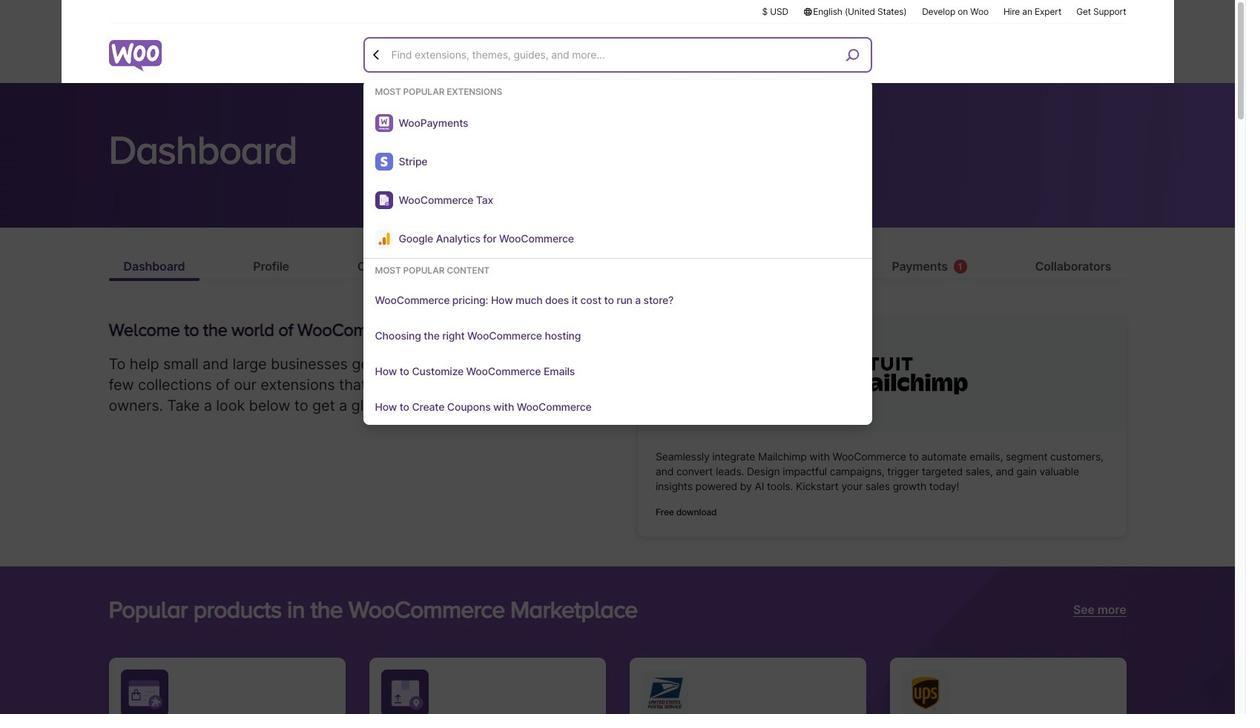 Task type: vqa. For each thing, say whether or not it's contained in the screenshot.
Open account menu Image
no



Task type: locate. For each thing, give the bounding box(es) containing it.
1 vertical spatial group
[[363, 265, 872, 425]]

group
[[363, 86, 872, 259], [363, 265, 872, 425]]

None search field
[[363, 37, 872, 425]]

0 vertical spatial group
[[363, 86, 872, 259]]

list box
[[363, 86, 872, 425]]

close search image
[[369, 47, 384, 62]]



Task type: describe. For each thing, give the bounding box(es) containing it.
Find extensions, themes, guides, and more… search field
[[388, 39, 840, 70]]

1 group from the top
[[363, 86, 872, 259]]

2 group from the top
[[363, 265, 872, 425]]



